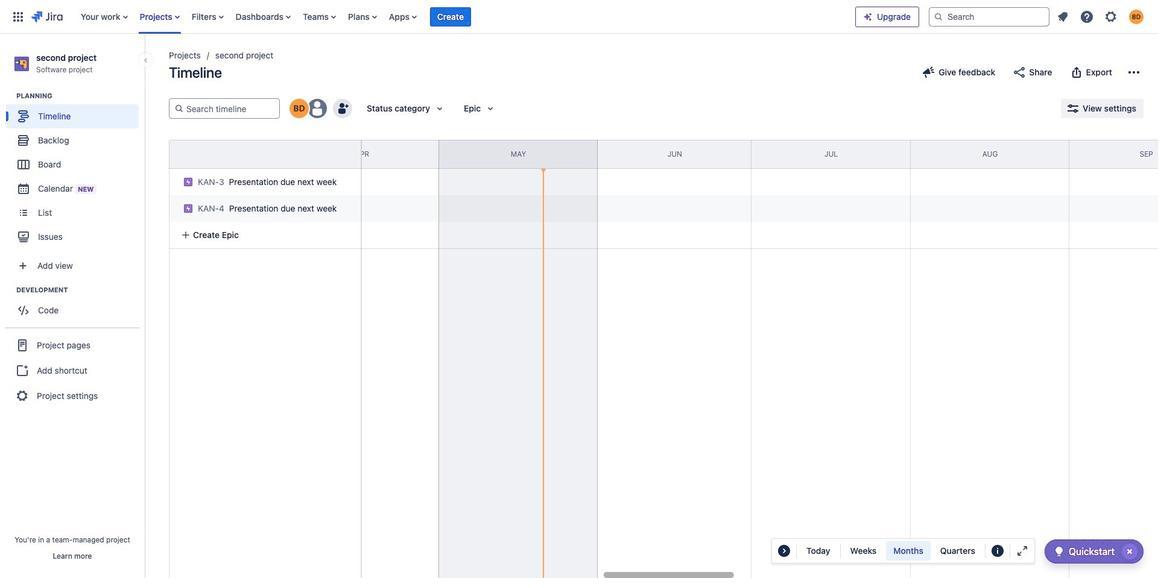 Task type: locate. For each thing, give the bounding box(es) containing it.
epic image
[[183, 177, 193, 187], [183, 204, 193, 214]]

column header inside 'timeline' grid
[[126, 141, 285, 168]]

2 vertical spatial group
[[5, 328, 140, 413]]

2 epic image from the top
[[183, 204, 193, 214]]

1 epic image from the top
[[183, 177, 193, 187]]

1 vertical spatial epic image
[[183, 204, 193, 214]]

planning image
[[2, 89, 16, 103]]

0 vertical spatial heading
[[16, 91, 144, 101]]

list
[[75, 0, 856, 33], [1052, 6, 1151, 27]]

column header
[[126, 141, 285, 168]]

row header inside 'timeline' grid
[[169, 140, 362, 169]]

Search field
[[929, 7, 1050, 26]]

primary element
[[7, 0, 856, 33]]

export icon image
[[1070, 65, 1084, 80]]

1 vertical spatial group
[[6, 286, 144, 327]]

list item
[[430, 0, 471, 33]]

0 vertical spatial group
[[6, 91, 144, 253]]

heading
[[16, 91, 144, 101], [16, 286, 144, 295]]

group
[[6, 91, 144, 253], [6, 286, 144, 327], [5, 328, 140, 413]]

development image
[[2, 283, 16, 298]]

row header
[[169, 140, 362, 169]]

1 vertical spatial heading
[[16, 286, 144, 295]]

banner
[[0, 0, 1159, 34]]

Search timeline text field
[[184, 99, 275, 118]]

1 heading from the top
[[16, 91, 144, 101]]

cell
[[164, 192, 363, 222]]

None search field
[[929, 7, 1050, 26]]

0 vertical spatial epic image
[[183, 177, 193, 187]]

settings image
[[1104, 9, 1119, 24]]

appswitcher icon image
[[11, 9, 25, 24]]

timeline grid
[[126, 140, 1159, 579]]

heading for planning icon's group
[[16, 91, 144, 101]]

2 heading from the top
[[16, 286, 144, 295]]

jira image
[[31, 9, 63, 24], [31, 9, 63, 24]]

notifications image
[[1056, 9, 1070, 24]]



Task type: describe. For each thing, give the bounding box(es) containing it.
0 horizontal spatial list
[[75, 0, 856, 33]]

heading for group for development image
[[16, 286, 144, 295]]

dismiss quickstart image
[[1121, 542, 1140, 562]]

search image
[[934, 12, 944, 21]]

timeline view to show as group
[[843, 542, 983, 561]]

add people image
[[335, 101, 350, 116]]

enter full screen image
[[1015, 544, 1030, 559]]

group for planning icon
[[6, 91, 144, 253]]

group for development image
[[6, 286, 144, 327]]

cell inside 'timeline' grid
[[164, 192, 363, 222]]

1 horizontal spatial list
[[1052, 6, 1151, 27]]

legend image
[[991, 544, 1005, 559]]

your profile and settings image
[[1130, 9, 1144, 24]]

help image
[[1080, 9, 1095, 24]]

sidebar element
[[0, 34, 145, 579]]



Task type: vqa. For each thing, say whether or not it's contained in the screenshot.
Confluence image
no



